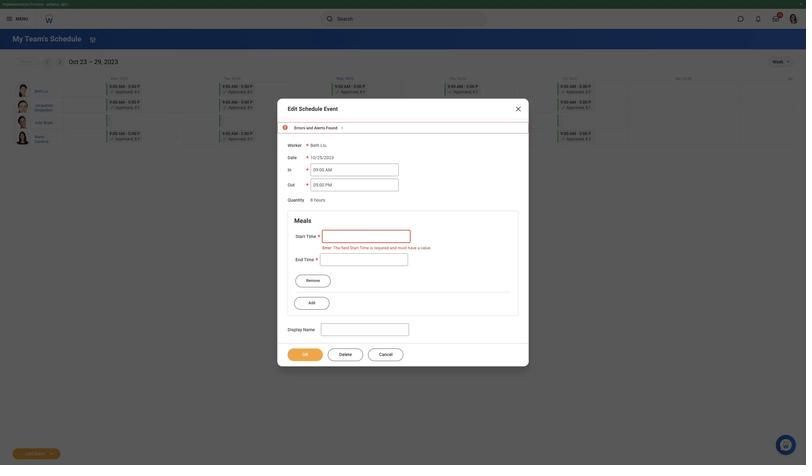 Task type: locate. For each thing, give the bounding box(es) containing it.
schedule up the chevron right 'icon'
[[50, 35, 81, 43]]

oct 23 – 29, 2023
[[69, 58, 118, 66]]

0 vertical spatial schedule
[[50, 35, 81, 43]]

implementation preview -   adeptai_dpt1
[[3, 2, 69, 7]]

liu
[[43, 89, 48, 94], [321, 143, 327, 148]]

julie
[[35, 121, 43, 125]]

2023
[[104, 58, 118, 66]]

liu up "jacqueline"
[[43, 89, 48, 94]]

schedule inside meals dialog
[[299, 106, 323, 112]]

0 horizontal spatial and
[[306, 126, 313, 131]]

0 horizontal spatial schedule
[[50, 35, 81, 43]]

1 horizontal spatial start
[[350, 246, 359, 251]]

1 horizontal spatial schedule
[[299, 106, 323, 112]]

2 vertical spatial time
[[304, 258, 314, 263]]

ok
[[303, 353, 308, 358]]

maria cardoza link
[[35, 134, 59, 144]]

in
[[288, 168, 292, 173]]

0 horizontal spatial liu
[[43, 89, 48, 94]]

1 vertical spatial beth
[[311, 143, 320, 148]]

out
[[288, 183, 295, 188]]

beth liu
[[35, 89, 48, 94], [311, 143, 327, 148]]

week
[[773, 59, 784, 64]]

beth up 10/25/2023
[[311, 143, 320, 148]]

1 horizontal spatial beth liu
[[311, 143, 327, 148]]

0 vertical spatial time
[[306, 234, 316, 240]]

beth liu up "jacqueline"
[[35, 89, 48, 94]]

maria
[[35, 135, 44, 139]]

1 vertical spatial liu
[[321, 143, 327, 148]]

my
[[13, 35, 23, 43]]

start right field
[[350, 246, 359, 251]]

liu up 10/25/2023
[[321, 143, 327, 148]]

name
[[303, 328, 315, 333]]

1 vertical spatial start
[[350, 246, 359, 251]]

Out text field
[[311, 179, 399, 191]]

add button
[[294, 298, 330, 310]]

start down 'meals'
[[296, 234, 305, 240]]

preview
[[30, 2, 43, 7]]

0 vertical spatial beth liu
[[35, 89, 48, 94]]

julie boyer
[[35, 121, 53, 125]]

meals
[[294, 217, 312, 225]]

notifications large image
[[756, 16, 762, 22]]

8
[[311, 198, 313, 203]]

exclamation image
[[283, 126, 287, 130]]

display
[[288, 328, 302, 333]]

end
[[296, 258, 303, 263]]

and left alerts
[[306, 126, 313, 131]]

beth liu up 10/25/2023
[[311, 143, 327, 148]]

23
[[80, 58, 87, 66]]

today button
[[13, 58, 39, 65]]

and
[[306, 126, 313, 131], [390, 246, 397, 251]]

required
[[374, 246, 389, 251]]

0 horizontal spatial beth liu
[[35, 89, 48, 94]]

0 horizontal spatial beth
[[35, 89, 42, 94]]

chevron left image
[[44, 59, 51, 65]]

and left must
[[390, 246, 397, 251]]

8 hours
[[311, 198, 325, 203]]

time for end time
[[304, 258, 314, 263]]

schedule right edit
[[299, 106, 323, 112]]

1 vertical spatial schedule
[[299, 106, 323, 112]]

1 horizontal spatial and
[[390, 246, 397, 251]]

In text field
[[311, 164, 399, 176]]

quantity
[[288, 198, 304, 203]]

start
[[296, 234, 305, 240], [350, 246, 359, 251]]

implementation preview -   adeptai_dpt1 banner
[[0, 0, 807, 29]]

errors and alerts found
[[294, 126, 338, 131]]

End Time text field
[[320, 254, 408, 266]]

0 vertical spatial liu
[[43, 89, 48, 94]]

inbox large image
[[773, 16, 779, 22]]

time down 'meals'
[[306, 234, 316, 240]]

must
[[398, 246, 407, 251]]

beth inside meals dialog
[[311, 143, 320, 148]]

1 vertical spatial time
[[360, 246, 369, 251]]

beth up "jacqueline"
[[35, 89, 42, 94]]

display name
[[288, 328, 315, 333]]

jacqueline desjardins
[[35, 103, 53, 112]]

-
[[44, 2, 46, 7]]

time left is
[[360, 246, 369, 251]]

team's
[[25, 35, 48, 43]]

beth
[[35, 89, 42, 94], [311, 143, 320, 148]]

time
[[306, 234, 316, 240], [360, 246, 369, 251], [304, 258, 314, 263]]

schedule
[[50, 35, 81, 43], [299, 106, 323, 112]]

0 vertical spatial beth
[[35, 89, 42, 94]]

time right end
[[304, 258, 314, 263]]

boyer
[[44, 121, 53, 125]]

meals group
[[296, 231, 511, 288]]

1 horizontal spatial liu
[[321, 143, 327, 148]]

1 vertical spatial and
[[390, 246, 397, 251]]

0 vertical spatial start
[[296, 234, 305, 240]]

oct
[[69, 58, 78, 66]]

julie boyer link
[[35, 120, 53, 126]]

1 horizontal spatial beth
[[311, 143, 320, 148]]

0 vertical spatial and
[[306, 126, 313, 131]]

1 vertical spatial beth liu
[[311, 143, 327, 148]]



Task type: describe. For each thing, give the bounding box(es) containing it.
desjardins
[[35, 108, 52, 112]]

remove button
[[296, 275, 331, 288]]

liu inside "link"
[[43, 89, 48, 94]]

date
[[288, 155, 297, 160]]

action bar region
[[278, 344, 529, 362]]

meals dialog
[[277, 99, 529, 367]]

liu inside meals dialog
[[321, 143, 327, 148]]

beth inside "link"
[[35, 89, 42, 94]]

end time
[[296, 258, 314, 263]]

cardoza
[[35, 140, 49, 144]]

beth liu inside meals dialog
[[311, 143, 327, 148]]

error: the field start time is required and must have a value.
[[323, 246, 432, 251]]

and inside "meals" group
[[390, 246, 397, 251]]

a
[[418, 246, 420, 251]]

profile logan mcneil element
[[785, 12, 803, 26]]

schedule inside main content
[[50, 35, 81, 43]]

jacqueline desjardins link
[[35, 102, 59, 113]]

alerts
[[314, 126, 325, 131]]

implementation
[[3, 2, 29, 7]]

beth liu inside 'my team's schedule' main content
[[35, 89, 48, 94]]

week button
[[768, 57, 784, 67]]

edit
[[288, 106, 298, 112]]

event
[[324, 106, 338, 112]]

start time
[[296, 234, 316, 240]]

errors
[[294, 126, 305, 131]]

my team's schedule
[[13, 35, 81, 43]]

adeptai_dpt1
[[47, 2, 69, 7]]

quantity element
[[311, 194, 325, 203]]

Display Name text field
[[321, 324, 409, 337]]

maria cardoza
[[35, 135, 49, 144]]

edit schedule event
[[288, 106, 338, 112]]

ok button
[[288, 349, 323, 362]]

delete
[[339, 353, 352, 358]]

chevron right image
[[56, 59, 63, 65]]

change selection image
[[89, 36, 97, 44]]

today
[[20, 59, 31, 64]]

my team's schedule main content
[[0, 29, 807, 466]]

worker
[[288, 143, 302, 148]]

jacqueline
[[35, 103, 53, 108]]

is
[[370, 246, 373, 251]]

beth liu link
[[35, 88, 48, 94]]

–
[[89, 58, 93, 66]]

add
[[309, 301, 315, 306]]

the
[[334, 246, 340, 251]]

hours
[[314, 198, 325, 203]]

29,
[[94, 58, 103, 66]]

search image
[[326, 15, 334, 23]]

have
[[408, 246, 417, 251]]

caret down image
[[340, 126, 345, 131]]

found
[[326, 126, 338, 131]]

10/25/2023
[[311, 155, 334, 160]]

Start Time text field
[[323, 231, 411, 243]]

x image
[[515, 105, 522, 113]]

cancel
[[379, 353, 393, 358]]

error:
[[323, 246, 333, 251]]

value.
[[421, 246, 432, 251]]

0 horizontal spatial start
[[296, 234, 305, 240]]

cancel button
[[368, 349, 404, 362]]

time for start time
[[306, 234, 316, 240]]

delete button
[[328, 349, 363, 362]]

close environment banner image
[[800, 2, 803, 6]]

remove
[[306, 279, 320, 284]]

field
[[341, 246, 349, 251]]



Task type: vqa. For each thing, say whether or not it's contained in the screenshot.
Delete
yes



